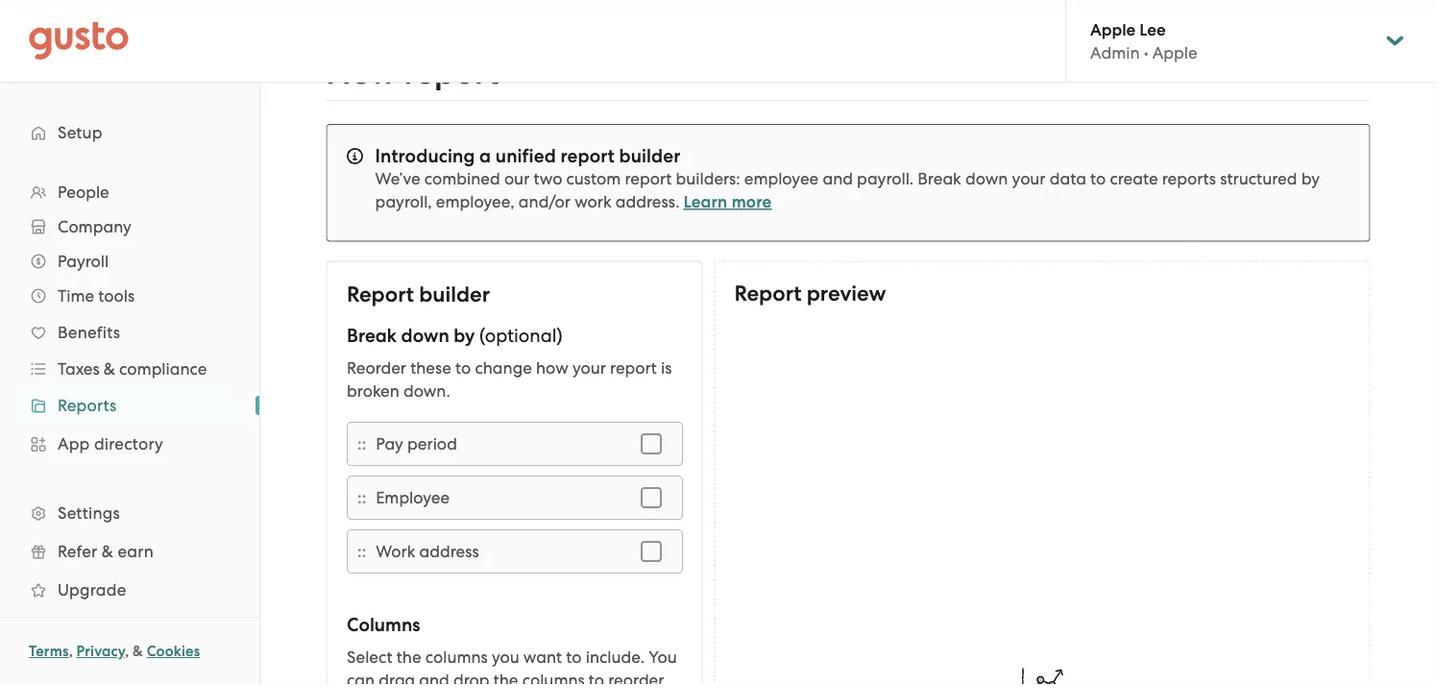 Task type: locate. For each thing, give the bounding box(es) containing it.
columns up "drop"
[[425, 647, 488, 667]]

1 vertical spatial columns
[[522, 670, 585, 685]]

0 horizontal spatial by
[[453, 324, 475, 346]]

& inside taxes & compliance dropdown button
[[104, 359, 115, 379]]

0 vertical spatial by
[[1302, 169, 1321, 188]]

0 vertical spatial builder
[[619, 145, 681, 167]]

report left is
[[610, 358, 657, 377]]

report for report builder
[[347, 281, 414, 307]]

and inside select the columns you want to include. you can drag and drop the columns to reorde
[[419, 670, 449, 685]]

down.
[[403, 381, 450, 400]]

:: left work
[[357, 541, 366, 561]]

select
[[347, 647, 392, 667]]

taxes & compliance
[[58, 359, 207, 379]]

gusto navigation element
[[0, 83, 260, 679]]

these
[[410, 358, 451, 377]]

and
[[823, 169, 853, 188], [419, 670, 449, 685]]

apple right •
[[1153, 43, 1198, 62]]

columns down want
[[522, 670, 585, 685]]

to
[[1091, 169, 1106, 188], [455, 358, 471, 377], [566, 647, 581, 667], [589, 670, 604, 685]]

0 horizontal spatial and
[[419, 670, 449, 685]]

payroll.
[[857, 169, 914, 188]]

and/or
[[519, 192, 571, 211]]

by left (optional)
[[453, 324, 475, 346]]

report up 'address.'
[[625, 169, 672, 188]]

0 horizontal spatial your
[[572, 358, 606, 377]]

your
[[1013, 169, 1046, 188], [572, 358, 606, 377]]

we've
[[375, 169, 421, 188]]

break down by (optional)
[[347, 324, 562, 346]]

& left cookies button
[[133, 643, 143, 660]]

your inside reorder these to change how your report is broken down.
[[572, 358, 606, 377]]

apple
[[1091, 19, 1136, 39], [1153, 43, 1198, 62]]

0 horizontal spatial report
[[347, 281, 414, 307]]

report inside reorder these to change how your report is broken down.
[[610, 358, 657, 377]]

employee,
[[436, 192, 515, 211]]

1 report from the left
[[347, 281, 414, 307]]

down up these
[[401, 324, 449, 346]]

& inside the refer & earn link
[[102, 542, 113, 561]]

directory
[[94, 434, 163, 454]]

refer & earn link
[[19, 534, 240, 569]]

•
[[1144, 43, 1149, 62]]

upgrade
[[58, 581, 126, 600]]

0 vertical spatial break
[[918, 169, 962, 188]]

your right how
[[572, 358, 606, 377]]

2 vertical spatial &
[[133, 643, 143, 660]]

1 vertical spatial and
[[419, 670, 449, 685]]

people button
[[19, 175, 240, 210]]

benefits
[[58, 323, 120, 342]]

by inside the we've combined our two custom report builders: employee and payroll. break down your data to create reports structured by payroll, employee, and/or work address.
[[1302, 169, 1321, 188]]

your left data
[[1013, 169, 1046, 188]]

:: for employee
[[357, 488, 366, 507]]

employee
[[375, 488, 449, 507]]

builder up 'address.'
[[619, 145, 681, 167]]

0 horizontal spatial builder
[[419, 281, 490, 307]]

and left "drop"
[[419, 670, 449, 685]]

the up drag
[[396, 647, 421, 667]]

2 vertical spatial ::
[[357, 541, 366, 561]]

None checkbox
[[630, 530, 672, 572]]

combined
[[425, 169, 500, 188]]

builder
[[619, 145, 681, 167], [419, 281, 490, 307]]

report
[[347, 281, 414, 307], [735, 281, 802, 307]]

0 vertical spatial down
[[966, 169, 1009, 188]]

,
[[69, 643, 73, 660], [125, 643, 129, 660]]

introducing a unified report builder
[[375, 145, 681, 167]]

work address
[[375, 542, 479, 561]]

0 vertical spatial ::
[[357, 434, 366, 453]]

payroll
[[58, 252, 109, 271]]

& right the taxes
[[104, 359, 115, 379]]

to right data
[[1091, 169, 1106, 188]]

reports link
[[19, 388, 240, 423]]

include.
[[586, 647, 645, 667]]

3 :: from the top
[[357, 541, 366, 561]]

more
[[732, 192, 772, 212]]

break inside the we've combined our two custom report builders: employee and payroll. break down your data to create reports structured by payroll, employee, and/or work address.
[[918, 169, 962, 188]]

learn
[[684, 192, 728, 212]]

down left data
[[966, 169, 1009, 188]]

report left the preview
[[735, 281, 802, 307]]

app directory link
[[19, 427, 240, 461]]

to right these
[[455, 358, 471, 377]]

1 vertical spatial down
[[401, 324, 449, 346]]

1 vertical spatial the
[[493, 670, 518, 685]]

builder up break down by (optional)
[[419, 281, 490, 307]]

report up reorder
[[347, 281, 414, 307]]

1 vertical spatial apple
[[1153, 43, 1198, 62]]

0 vertical spatial and
[[823, 169, 853, 188]]

compliance
[[119, 359, 207, 379]]

, left cookies button
[[125, 643, 129, 660]]

:: left "employee"
[[357, 488, 366, 507]]

time tools button
[[19, 279, 240, 313]]

1 vertical spatial by
[[453, 324, 475, 346]]

unified
[[496, 145, 556, 167]]

1 horizontal spatial by
[[1302, 169, 1321, 188]]

0 vertical spatial columns
[[425, 647, 488, 667]]

payroll,
[[375, 192, 432, 211]]

1 horizontal spatial builder
[[619, 145, 681, 167]]

employee
[[745, 169, 819, 188]]

0 horizontal spatial ,
[[69, 643, 73, 660]]

work
[[375, 542, 415, 561]]

, left the privacy
[[69, 643, 73, 660]]

by
[[1302, 169, 1321, 188], [453, 324, 475, 346]]

0 vertical spatial apple
[[1091, 19, 1136, 39]]

None checkbox
[[630, 422, 672, 465], [630, 476, 672, 519], [630, 422, 672, 465], [630, 476, 672, 519]]

report up the custom
[[561, 145, 615, 167]]

0 vertical spatial the
[[396, 647, 421, 667]]

:: for pay period
[[357, 434, 366, 453]]

by right structured at the top right of the page
[[1302, 169, 1321, 188]]

break right payroll. on the top of the page
[[918, 169, 962, 188]]

0 horizontal spatial columns
[[425, 647, 488, 667]]

:: left pay
[[357, 434, 366, 453]]

tools
[[98, 286, 135, 306]]

the
[[396, 647, 421, 667], [493, 670, 518, 685]]

privacy
[[76, 643, 125, 660]]

down
[[966, 169, 1009, 188], [401, 324, 449, 346]]

list
[[0, 175, 260, 648]]

apple lee admin • apple
[[1091, 19, 1198, 62]]

1 vertical spatial your
[[572, 358, 606, 377]]

break up reorder
[[347, 324, 397, 346]]

the down you
[[493, 670, 518, 685]]

1 horizontal spatial report
[[735, 281, 802, 307]]

columns
[[425, 647, 488, 667], [522, 670, 585, 685]]

::
[[357, 434, 366, 453], [357, 488, 366, 507], [357, 541, 366, 561]]

to inside the we've combined our two custom report builders: employee and payroll. break down your data to create reports structured by payroll, employee, and/or work address.
[[1091, 169, 1106, 188]]

1 horizontal spatial and
[[823, 169, 853, 188]]

1 :: from the top
[[357, 434, 366, 453]]

1 horizontal spatial ,
[[125, 643, 129, 660]]

1 horizontal spatial break
[[918, 169, 962, 188]]

refer & earn
[[58, 542, 154, 561]]

builders:
[[676, 169, 741, 188]]

1 vertical spatial ::
[[357, 488, 366, 507]]

pay period
[[375, 434, 457, 453]]

cookies
[[147, 643, 200, 660]]

1 horizontal spatial down
[[966, 169, 1009, 188]]

2 :: from the top
[[357, 488, 366, 507]]

:: for work address
[[357, 541, 366, 561]]

0 vertical spatial &
[[104, 359, 115, 379]]

1 vertical spatial &
[[102, 542, 113, 561]]

people
[[58, 183, 109, 202]]

list containing people
[[0, 175, 260, 648]]

& left earn
[[102, 542, 113, 561]]

1 vertical spatial break
[[347, 324, 397, 346]]

we've combined our two custom report builders: employee and payroll. break down your data to create reports structured by payroll, employee, and/or work address.
[[375, 169, 1321, 211]]

apple up the admin
[[1091, 19, 1136, 39]]

1 horizontal spatial the
[[493, 670, 518, 685]]

and left payroll. on the top of the page
[[823, 169, 853, 188]]

1 horizontal spatial your
[[1013, 169, 1046, 188]]

0 horizontal spatial down
[[401, 324, 449, 346]]

preview
[[807, 281, 887, 307]]

0 vertical spatial your
[[1013, 169, 1046, 188]]

2 report from the left
[[735, 281, 802, 307]]

0 horizontal spatial apple
[[1091, 19, 1136, 39]]

work
[[575, 192, 612, 211]]



Task type: describe. For each thing, give the bounding box(es) containing it.
create
[[1111, 169, 1159, 188]]

settings link
[[19, 496, 240, 531]]

refer
[[58, 542, 97, 561]]

introducing a unified report builder alert
[[326, 124, 1371, 242]]

down inside the we've combined our two custom report builders: employee and payroll. break down your data to create reports structured by payroll, employee, and/or work address.
[[966, 169, 1009, 188]]

home image
[[29, 22, 129, 60]]

taxes
[[58, 359, 100, 379]]

broken
[[347, 381, 399, 400]]

can
[[347, 670, 375, 685]]

report builder
[[347, 281, 490, 307]]

you
[[492, 647, 519, 667]]

learn more link
[[684, 192, 772, 212]]

pay
[[375, 434, 403, 453]]

columns
[[347, 614, 420, 636]]

reorder
[[347, 358, 406, 377]]

earn
[[118, 542, 154, 561]]

cookies button
[[147, 640, 200, 663]]

app
[[58, 434, 90, 454]]

0 horizontal spatial the
[[396, 647, 421, 667]]

new report
[[326, 53, 499, 92]]

1 horizontal spatial apple
[[1153, 43, 1198, 62]]

1 , from the left
[[69, 643, 73, 660]]

your inside the we've combined our two custom report builders: employee and payroll. break down your data to create reports structured by payroll, employee, and/or work address.
[[1013, 169, 1046, 188]]

want
[[523, 647, 562, 667]]

admin
[[1091, 43, 1140, 62]]

introducing
[[375, 145, 475, 167]]

terms , privacy , & cookies
[[29, 643, 200, 660]]

report preview
[[735, 281, 887, 307]]

to right want
[[566, 647, 581, 667]]

period
[[407, 434, 457, 453]]

a
[[480, 145, 491, 167]]

change
[[475, 358, 532, 377]]

1 vertical spatial builder
[[419, 281, 490, 307]]

time
[[58, 286, 94, 306]]

and inside the we've combined our two custom report builders: employee and payroll. break down your data to create reports structured by payroll, employee, and/or work address.
[[823, 169, 853, 188]]

upgrade link
[[19, 573, 240, 607]]

our
[[505, 169, 530, 188]]

lee
[[1140, 19, 1166, 39]]

terms link
[[29, 643, 69, 660]]

address.
[[616, 192, 680, 211]]

to down 'include.'
[[589, 670, 604, 685]]

new
[[326, 53, 396, 92]]

company button
[[19, 210, 240, 244]]

setup link
[[19, 115, 240, 150]]

& for compliance
[[104, 359, 115, 379]]

& for earn
[[102, 542, 113, 561]]

2 , from the left
[[125, 643, 129, 660]]

reports
[[1163, 169, 1217, 188]]

settings
[[58, 504, 120, 523]]

structured
[[1221, 169, 1298, 188]]

report for report preview
[[735, 281, 802, 307]]

report up introducing
[[404, 53, 499, 92]]

you
[[649, 647, 677, 667]]

custom
[[567, 169, 621, 188]]

reorder these to change how your report is broken down.
[[347, 358, 672, 400]]

drop
[[453, 670, 489, 685]]

payroll button
[[19, 244, 240, 279]]

privacy link
[[76, 643, 125, 660]]

address
[[419, 542, 479, 561]]

to inside reorder these to change how your report is broken down.
[[455, 358, 471, 377]]

learn more
[[684, 192, 772, 212]]

taxes & compliance button
[[19, 352, 240, 386]]

company
[[58, 217, 131, 236]]

terms
[[29, 643, 69, 660]]

drag
[[379, 670, 415, 685]]

time tools
[[58, 286, 135, 306]]

(optional)
[[479, 324, 562, 346]]

data
[[1050, 169, 1087, 188]]

two
[[534, 169, 563, 188]]

reports
[[58, 396, 117, 415]]

how
[[536, 358, 568, 377]]

1 horizontal spatial columns
[[522, 670, 585, 685]]

setup
[[58, 123, 103, 142]]

is
[[661, 358, 672, 377]]

select the columns you want to include. you can drag and drop the columns to reorde
[[347, 647, 677, 685]]

builder inside alert
[[619, 145, 681, 167]]

benefits link
[[19, 315, 240, 350]]

app directory
[[58, 434, 163, 454]]

0 horizontal spatial break
[[347, 324, 397, 346]]

report inside the we've combined our two custom report builders: employee and payroll. break down your data to create reports structured by payroll, employee, and/or work address.
[[625, 169, 672, 188]]



Task type: vqa. For each thing, say whether or not it's contained in the screenshot.
bottommost the Custom
no



